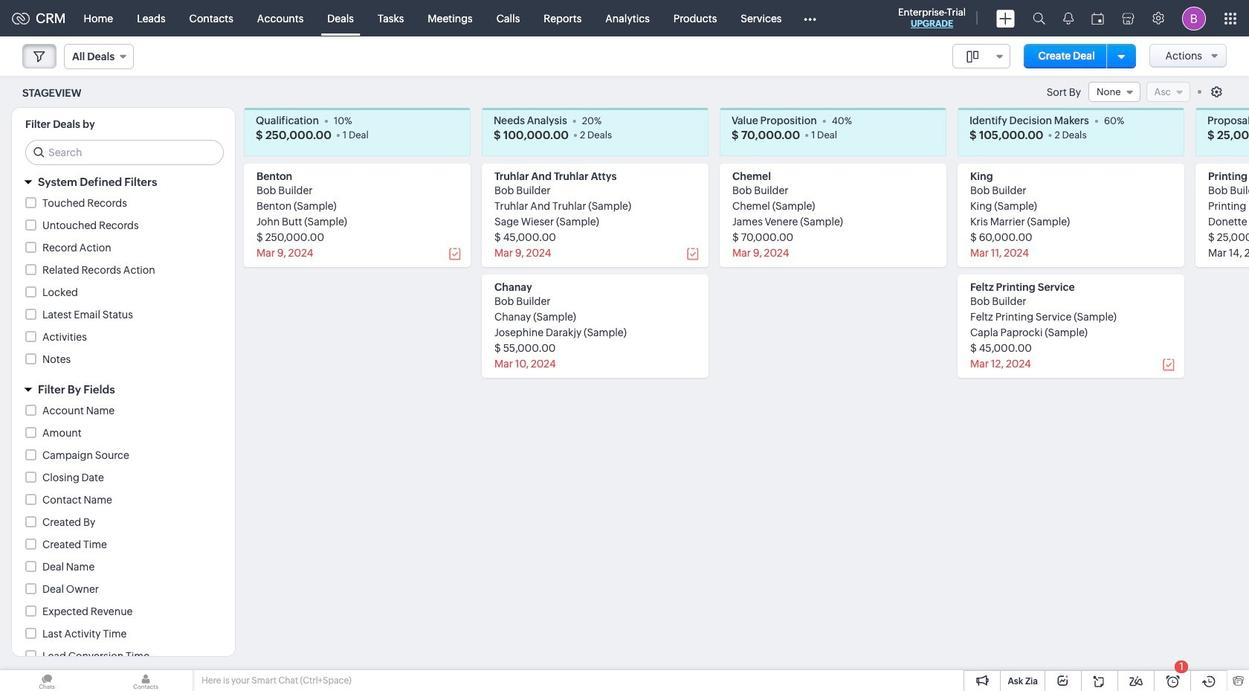 Task type: locate. For each thing, give the bounding box(es) containing it.
profile element
[[1174, 0, 1215, 36]]

signals element
[[1055, 0, 1083, 36]]

logo image
[[12, 12, 30, 24]]

Search text field
[[26, 141, 223, 164]]

calendar image
[[1092, 12, 1105, 24]]

contacts image
[[99, 670, 193, 691]]

create menu image
[[997, 9, 1015, 27]]

Other Modules field
[[794, 6, 826, 30]]

signals image
[[1064, 12, 1074, 25]]

size image
[[967, 50, 979, 63]]

None field
[[64, 44, 134, 69], [953, 44, 1011, 68], [1089, 82, 1141, 102], [64, 44, 134, 69], [1089, 82, 1141, 102]]



Task type: describe. For each thing, give the bounding box(es) containing it.
search element
[[1024, 0, 1055, 36]]

none field the size
[[953, 44, 1011, 68]]

chats image
[[0, 670, 94, 691]]

create menu element
[[988, 0, 1024, 36]]

profile image
[[1183, 6, 1207, 30]]

search image
[[1033, 12, 1046, 25]]



Task type: vqa. For each thing, say whether or not it's contained in the screenshot.
size image
yes



